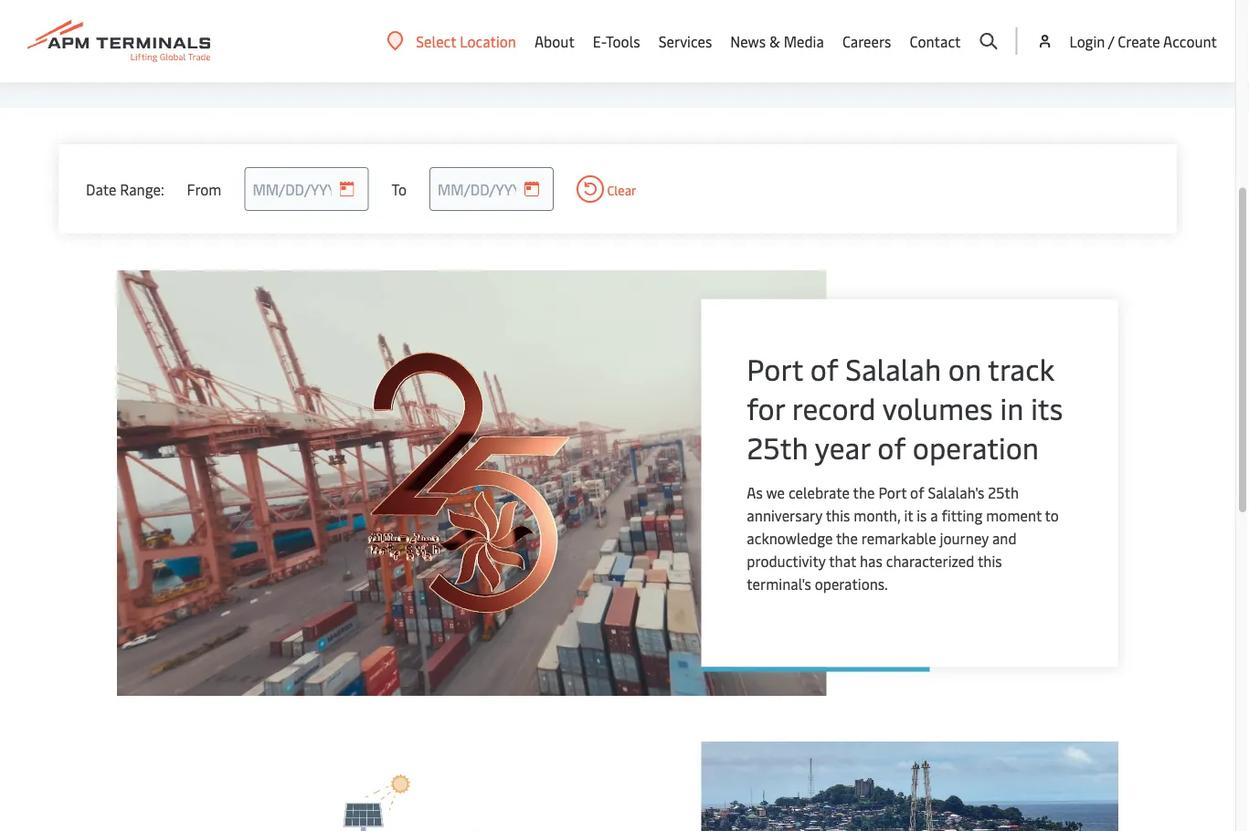 Task type: vqa. For each thing, say whether or not it's contained in the screenshot.
celebrate on the bottom of page
yes



Task type: locate. For each thing, give the bounding box(es) containing it.
login / create account
[[1070, 31, 1217, 51]]

select
[[416, 31, 456, 51]]

has
[[860, 551, 883, 571]]

news & media button
[[731, 0, 824, 82]]

a
[[931, 506, 938, 525]]

0 vertical spatial the
[[853, 483, 875, 503]]

1 vertical spatial of
[[878, 428, 906, 467]]

e-
[[593, 31, 606, 51]]

0 horizontal spatial of
[[810, 349, 839, 388]]

select location button
[[387, 31, 516, 51]]

0 vertical spatial this
[[826, 506, 850, 525]]

create
[[1118, 31, 1160, 51]]

port inside as we celebrate the port of salalah's 25th anniversary this month, it is a fitting moment to acknowledge the remarkable journey and productivity that has characterized this terminal's operations.
[[879, 483, 907, 503]]

we
[[766, 483, 785, 503]]

0 horizontal spatial this
[[826, 506, 850, 525]]

of right year
[[878, 428, 906, 467]]

operation
[[913, 428, 1039, 467]]

0 horizontal spatial port
[[747, 349, 803, 388]]

of left salalah
[[810, 349, 839, 388]]

1 horizontal spatial of
[[878, 428, 906, 467]]

date range:
[[86, 180, 164, 199]]

login / create account link
[[1036, 0, 1217, 82]]

25th
[[747, 428, 808, 467], [988, 483, 1019, 503]]

to
[[1045, 506, 1059, 525]]

of inside as we celebrate the port of salalah's 25th anniversary this month, it is a fitting moment to acknowledge the remarkable journey and productivity that has characterized this terminal's operations.
[[910, 483, 924, 503]]

of up is
[[910, 483, 924, 503]]

1 vertical spatial 25th
[[988, 483, 1019, 503]]

2 horizontal spatial of
[[910, 483, 924, 503]]

about
[[535, 31, 575, 51]]

port of salalah on track for record volumes in its 25th year of operation
[[747, 349, 1063, 467]]

0 vertical spatial port
[[747, 349, 803, 388]]

e-tools
[[593, 31, 640, 51]]

1 vertical spatial port
[[879, 483, 907, 503]]

as we celebrate the port of salalah's 25th anniversary this month, it is a fitting moment to acknowledge the remarkable journey and productivity that has characterized this terminal's operations.
[[747, 483, 1059, 594]]

careers
[[843, 31, 891, 51]]

record
[[792, 388, 876, 428]]

1 vertical spatial the
[[836, 529, 858, 548]]

0 vertical spatial of
[[810, 349, 839, 388]]

1 horizontal spatial 25th
[[988, 483, 1019, 503]]

news & media
[[731, 31, 824, 51]]

1 horizontal spatial this
[[978, 551, 1002, 571]]

to
[[392, 180, 407, 199]]

25th up moment
[[988, 483, 1019, 503]]

services button
[[659, 0, 712, 82]]

salalah's
[[928, 483, 985, 503]]

liberia mhc2 1600 image
[[701, 742, 1119, 832]]

this
[[826, 506, 850, 525], [978, 551, 1002, 571]]

port
[[747, 349, 803, 388], [879, 483, 907, 503]]

the up month, at the right of page
[[853, 483, 875, 503]]

on
[[948, 349, 982, 388]]

the up that
[[836, 529, 858, 548]]

contact
[[910, 31, 961, 51]]

location
[[460, 31, 516, 51]]

0 horizontal spatial 25th
[[747, 428, 808, 467]]

of
[[810, 349, 839, 388], [878, 428, 906, 467], [910, 483, 924, 503]]

25th inside as we celebrate the port of salalah's 25th anniversary this month, it is a fitting moment to acknowledge the remarkable journey and productivity that has characterized this terminal's operations.
[[988, 483, 1019, 503]]

as
[[747, 483, 763, 503]]

terminal's
[[747, 574, 811, 594]]

From text field
[[244, 168, 369, 212]]

2 vertical spatial of
[[910, 483, 924, 503]]

careers button
[[843, 0, 891, 82]]

231006 decarbonisation 3 image
[[154, 742, 571, 832]]

this down the and
[[978, 551, 1002, 571]]

this down the celebrate
[[826, 506, 850, 525]]

range:
[[120, 180, 164, 199]]

1 vertical spatial this
[[978, 551, 1002, 571]]

is
[[917, 506, 927, 525]]

characterized
[[886, 551, 975, 571]]

the
[[853, 483, 875, 503], [836, 529, 858, 548]]

1 horizontal spatial port
[[879, 483, 907, 503]]

0 vertical spatial 25th
[[747, 428, 808, 467]]

25th up we
[[747, 428, 808, 467]]

fitting
[[942, 506, 983, 525]]



Task type: describe. For each thing, give the bounding box(es) containing it.
port inside port of salalah on track for record volumes in its 25th year of operation
[[747, 349, 803, 388]]

track
[[988, 349, 1055, 388]]

month,
[[854, 506, 901, 525]]

container terminal illustration image
[[58, 0, 422, 53]]

clear button
[[577, 176, 637, 203]]

for
[[747, 388, 785, 428]]

port of salalah on track for record volumes in its 25th year of operation link
[[747, 349, 1064, 467]]

about button
[[535, 0, 575, 82]]

operations.
[[815, 574, 888, 594]]

tools
[[606, 31, 640, 51]]

in
[[1000, 388, 1024, 428]]

year
[[815, 428, 871, 467]]

25th inside port of salalah on track for record volumes in its 25th year of operation
[[747, 428, 808, 467]]

and
[[992, 529, 1017, 548]]

login
[[1070, 31, 1105, 51]]

volumes
[[883, 388, 993, 428]]

it
[[904, 506, 913, 525]]

contact button
[[910, 0, 961, 82]]

services
[[659, 31, 712, 51]]

journey
[[940, 529, 989, 548]]

clear
[[604, 182, 637, 199]]

account
[[1163, 31, 1217, 51]]

news
[[731, 31, 766, 51]]

port of salalah 25 anniversary image
[[117, 271, 827, 697]]

date
[[86, 180, 116, 199]]

productivity
[[747, 551, 826, 571]]

/
[[1108, 31, 1114, 51]]

&
[[770, 31, 780, 51]]

anniversary
[[747, 506, 823, 525]]

media
[[784, 31, 824, 51]]

moment
[[986, 506, 1042, 525]]

e-tools button
[[593, 0, 640, 82]]

its
[[1031, 388, 1063, 428]]

To text field
[[430, 168, 554, 212]]

acknowledge
[[747, 529, 833, 548]]

that
[[829, 551, 856, 571]]

select location
[[416, 31, 516, 51]]

from
[[187, 180, 222, 199]]

celebrate
[[789, 483, 850, 503]]

remarkable
[[862, 529, 936, 548]]

salalah
[[846, 349, 941, 388]]



